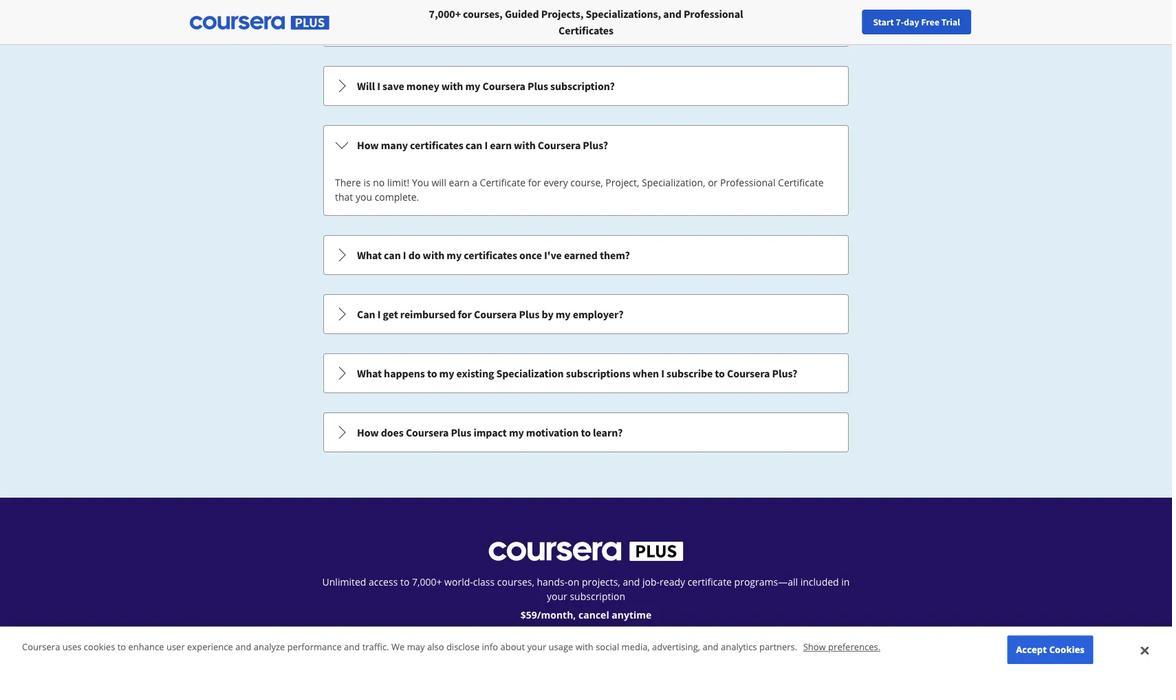 Task type: locate. For each thing, give the bounding box(es) containing it.
2 vertical spatial your
[[527, 641, 546, 653]]

my
[[465, 79, 480, 93], [447, 248, 462, 262], [556, 308, 571, 321], [439, 367, 454, 380], [509, 426, 524, 440]]

will
[[357, 79, 375, 93]]

1 horizontal spatial free
[[921, 16, 940, 28]]

2 what from the top
[[357, 367, 382, 380]]

day
[[904, 16, 919, 28], [572, 640, 589, 654]]

for left every
[[528, 176, 541, 189]]

free left find at right
[[921, 16, 940, 28]]

my inside "dropdown button"
[[465, 79, 480, 93]]

plus? inside what happens to my existing specialization subscriptions when i subscribe to coursera plus? dropdown button
[[772, 367, 798, 380]]

accept
[[1016, 644, 1047, 656]]

i down will i save money with my coursera plus subscription?
[[485, 138, 488, 152]]

what can i do with my certificates once i've earned them? button
[[324, 236, 848, 274]]

start
[[873, 16, 894, 28], [536, 640, 560, 654]]

1 horizontal spatial start 7-day free trial button
[[862, 10, 971, 34]]

i right 'will'
[[377, 79, 380, 93]]

employer?
[[573, 308, 624, 321]]

7-
[[896, 16, 904, 28], [562, 640, 572, 654]]

0 horizontal spatial start
[[536, 640, 560, 654]]

uses
[[62, 641, 81, 653]]

my for certificates
[[447, 248, 462, 262]]

earned
[[564, 248, 598, 262]]

can up a
[[466, 138, 482, 152]]

0 vertical spatial earn
[[490, 138, 512, 152]]

i left get
[[377, 308, 381, 321]]

complete.
[[375, 191, 419, 204]]

1 vertical spatial how
[[357, 426, 379, 440]]

coursera inside "dropdown button"
[[483, 79, 526, 93]]

performance
[[287, 641, 342, 653]]

0 horizontal spatial trial
[[614, 640, 636, 654]]

with
[[441, 79, 463, 93], [514, 138, 536, 152], [423, 248, 445, 262], [576, 641, 594, 653]]

start 7-day free trial button
[[862, 10, 971, 34], [514, 631, 658, 664]]

0 horizontal spatial can
[[384, 248, 401, 262]]

0 vertical spatial start
[[873, 16, 894, 28]]

0 vertical spatial trial
[[941, 16, 960, 28]]

and inside 7,000+ courses, guided projects, specializations, and professional certificates
[[663, 7, 682, 21]]

start 7-day free trial left find at right
[[873, 16, 960, 28]]

1 horizontal spatial coursera plus image
[[489, 542, 683, 561]]

my for motivation
[[509, 426, 524, 440]]

specialization,
[[642, 176, 705, 189]]

free
[[921, 16, 940, 28], [591, 640, 612, 654]]

0 vertical spatial plus
[[528, 79, 548, 93]]

or
[[708, 176, 718, 189]]

is
[[364, 176, 371, 189]]

a
[[472, 176, 477, 189]]

1 vertical spatial coursera plus image
[[489, 542, 683, 561]]

plus
[[528, 79, 548, 93], [519, 308, 540, 321], [451, 426, 471, 440]]

1 vertical spatial day
[[572, 640, 589, 654]]

courses,
[[463, 7, 503, 21], [497, 576, 534, 589]]

0 horizontal spatial coursera plus image
[[190, 16, 330, 30]]

to inside how does coursera plus impact my motivation to learn? dropdown button
[[581, 426, 591, 440]]

and left analyze
[[235, 641, 251, 653]]

plus left by
[[519, 308, 540, 321]]

what left do
[[357, 248, 382, 262]]

0 horizontal spatial plus?
[[583, 138, 608, 152]]

courses, right class
[[497, 576, 534, 589]]

earn
[[490, 138, 512, 152], [449, 176, 470, 189]]

trial
[[941, 16, 960, 28], [614, 640, 636, 654]]

0 vertical spatial courses,
[[463, 7, 503, 21]]

certificates up will
[[410, 138, 463, 152]]

plus?
[[583, 138, 608, 152], [772, 367, 798, 380]]

0 vertical spatial for
[[528, 176, 541, 189]]

analytics
[[721, 641, 757, 653]]

None search field
[[189, 9, 519, 36]]

to
[[427, 367, 437, 380], [715, 367, 725, 380], [581, 426, 591, 440], [400, 576, 410, 589], [117, 641, 126, 653]]

2 certificate from the left
[[778, 176, 824, 189]]

coursera up the how many certificates can i earn with coursera plus?
[[483, 79, 526, 93]]

1 vertical spatial what
[[357, 367, 382, 380]]

your down the hands-
[[547, 590, 567, 603]]

your
[[981, 16, 1000, 28], [547, 590, 567, 603], [527, 641, 546, 653]]

day left find at right
[[904, 16, 919, 28]]

your right about
[[527, 641, 546, 653]]

earn left a
[[449, 176, 470, 189]]

0 horizontal spatial start 7-day free trial button
[[514, 631, 658, 664]]

for inside there is no limit! you will earn a certificate for every course, project, specialization, or professional certificate that you complete.
[[528, 176, 541, 189]]

how inside how many certificates can i earn with coursera plus? dropdown button
[[357, 138, 379, 152]]

certificates left once at the left top of page
[[464, 248, 517, 262]]

1 vertical spatial start
[[536, 640, 560, 654]]

to right the subscribe at the right bottom of page
[[715, 367, 725, 380]]

0 horizontal spatial earn
[[449, 176, 470, 189]]

list
[[322, 0, 850, 454]]

traffic.
[[362, 641, 389, 653]]

my left existing
[[439, 367, 454, 380]]

day left social
[[572, 640, 589, 654]]

1 vertical spatial professional
[[720, 176, 776, 189]]

we
[[391, 641, 405, 653]]

1 horizontal spatial for
[[528, 176, 541, 189]]

coursera
[[483, 79, 526, 93], [538, 138, 581, 152], [474, 308, 517, 321], [727, 367, 770, 380], [406, 426, 449, 440], [22, 641, 60, 653]]

1 vertical spatial for
[[458, 308, 472, 321]]

and left traffic.
[[344, 641, 360, 653]]

for
[[528, 176, 541, 189], [458, 308, 472, 321]]

1 vertical spatial earn
[[449, 176, 470, 189]]

for right 'reimbursed' at the top of the page
[[458, 308, 472, 321]]

start 7-day free trial down $59 /month, cancel anytime on the bottom of page
[[536, 640, 636, 654]]

0 horizontal spatial for
[[458, 308, 472, 321]]

usage
[[549, 641, 573, 653]]

coursera left uses
[[22, 641, 60, 653]]

plus left impact
[[451, 426, 471, 440]]

0 vertical spatial free
[[921, 16, 940, 28]]

0 horizontal spatial certificate
[[480, 176, 526, 189]]

can left do
[[384, 248, 401, 262]]

1 vertical spatial start 7-day free trial button
[[514, 631, 658, 664]]

1 vertical spatial your
[[547, 590, 567, 603]]

my right do
[[447, 248, 462, 262]]

1 vertical spatial plus
[[519, 308, 540, 321]]

save
[[383, 79, 404, 93]]

learn?
[[593, 426, 623, 440]]

1 horizontal spatial certificates
[[464, 248, 517, 262]]

there is no limit! you will earn a certificate for every course, project, specialization, or professional certificate that you complete.
[[335, 176, 824, 204]]

2 how from the top
[[357, 426, 379, 440]]

1 horizontal spatial earn
[[490, 138, 512, 152]]

courses, left guided
[[463, 7, 503, 21]]

ready
[[660, 576, 685, 589]]

0 horizontal spatial day
[[572, 640, 589, 654]]

free down cancel
[[591, 640, 612, 654]]

7,000+
[[429, 7, 461, 21], [412, 576, 442, 589]]

0 vertical spatial professional
[[684, 7, 743, 21]]

1 how from the top
[[357, 138, 379, 152]]

media,
[[622, 641, 650, 653]]

to right access
[[400, 576, 410, 589]]

courses, inside 7,000+ courses, guided projects, specializations, and professional certificates
[[463, 7, 503, 21]]

coursera left by
[[474, 308, 517, 321]]

1 vertical spatial plus?
[[772, 367, 798, 380]]

no
[[373, 176, 385, 189]]

coursera plus image
[[190, 16, 330, 30], [489, 542, 683, 561]]

unlimited access to 7,000+ world-class courses, hands-on projects, and job-ready certificate programs—all included in your subscription
[[322, 576, 850, 603]]

0 vertical spatial how
[[357, 138, 379, 152]]

plus? inside how many certificates can i earn with coursera plus? dropdown button
[[583, 138, 608, 152]]

for inside dropdown button
[[458, 308, 472, 321]]

how left many
[[357, 138, 379, 152]]

and left the job-
[[623, 576, 640, 589]]

0 vertical spatial your
[[981, 16, 1000, 28]]

/month,
[[537, 609, 576, 622]]

1 vertical spatial free
[[591, 640, 612, 654]]

1 vertical spatial trial
[[614, 640, 636, 654]]

1 vertical spatial certificates
[[464, 248, 517, 262]]

0 vertical spatial what
[[357, 248, 382, 262]]

1 vertical spatial 7,000+
[[412, 576, 442, 589]]

0 vertical spatial 7,000+
[[429, 7, 461, 21]]

how does coursera plus impact my motivation to learn? button
[[324, 413, 848, 452]]

what left happens
[[357, 367, 382, 380]]

1 horizontal spatial certificate
[[778, 176, 824, 189]]

$59 /month, cancel anytime
[[521, 609, 652, 622]]

my for coursera
[[465, 79, 480, 93]]

plus left subscription?
[[528, 79, 548, 93]]

my right impact
[[509, 426, 524, 440]]

0 vertical spatial start 7-day free trial
[[873, 16, 960, 28]]

how for how does coursera plus impact my motivation to learn?
[[357, 426, 379, 440]]

to left 'learn?' at the right bottom
[[581, 426, 591, 440]]

1 vertical spatial start 7-day free trial
[[536, 640, 636, 654]]

can
[[466, 138, 482, 152], [384, 248, 401, 262]]

1 vertical spatial can
[[384, 248, 401, 262]]

0 vertical spatial day
[[904, 16, 919, 28]]

0 vertical spatial start 7-day free trial button
[[862, 10, 971, 34]]

plus inside "dropdown button"
[[528, 79, 548, 93]]

analyze
[[254, 641, 285, 653]]

my right money
[[465, 79, 480, 93]]

0 vertical spatial 7-
[[896, 16, 904, 28]]

0 vertical spatial can
[[466, 138, 482, 152]]

professional
[[684, 7, 743, 21], [720, 176, 776, 189]]

7,000+ inside unlimited access to 7,000+ world-class courses, hands-on projects, and job-ready certificate programs—all included in your subscription
[[412, 576, 442, 589]]

to right happens
[[427, 367, 437, 380]]

you
[[356, 191, 372, 204]]

specialization
[[496, 367, 564, 380]]

and inside unlimited access to 7,000+ world-class courses, hands-on projects, and job-ready certificate programs—all included in your subscription
[[623, 576, 640, 589]]

coursera right does
[[406, 426, 449, 440]]

partners.
[[759, 641, 798, 653]]

0 vertical spatial certificates
[[410, 138, 463, 152]]

i left do
[[403, 248, 406, 262]]

1 horizontal spatial plus?
[[772, 367, 798, 380]]

how left does
[[357, 426, 379, 440]]

1 vertical spatial courses,
[[497, 576, 534, 589]]

0 vertical spatial plus?
[[583, 138, 608, 152]]

accept cookies
[[1016, 644, 1085, 656]]

your right find at right
[[981, 16, 1000, 28]]

1 what from the top
[[357, 248, 382, 262]]

trial left find at right
[[941, 16, 960, 28]]

trial down anytime at the right bottom of the page
[[614, 640, 636, 654]]

how inside how does coursera plus impact my motivation to learn? dropdown button
[[357, 426, 379, 440]]

0 vertical spatial coursera plus image
[[190, 16, 330, 30]]

show
[[803, 641, 826, 653]]

1 horizontal spatial start 7-day free trial
[[873, 16, 960, 28]]

1 horizontal spatial day
[[904, 16, 919, 28]]

job-
[[643, 576, 660, 589]]

earn down will i save money with my coursera plus subscription?
[[490, 138, 512, 152]]

cookies
[[84, 641, 115, 653]]

1 vertical spatial 7-
[[562, 640, 572, 654]]

can
[[357, 308, 375, 321]]

i
[[377, 79, 380, 93], [485, 138, 488, 152], [403, 248, 406, 262], [377, 308, 381, 321], [661, 367, 665, 380]]

and right specializations,
[[663, 7, 682, 21]]



Task type: vqa. For each thing, say whether or not it's contained in the screenshot.
2nd list box from the bottom
no



Task type: describe. For each thing, give the bounding box(es) containing it.
subscription
[[570, 590, 625, 603]]

also
[[427, 641, 444, 653]]

that
[[335, 191, 353, 204]]

find
[[962, 16, 979, 28]]

what for what can i do with my certificates once i've earned them?
[[357, 248, 382, 262]]

them?
[[600, 248, 630, 262]]

will i save money with my coursera plus subscription? button
[[324, 67, 848, 105]]

earn inside dropdown button
[[490, 138, 512, 152]]

subscriptions
[[566, 367, 630, 380]]

projects,
[[582, 576, 620, 589]]

access
[[369, 576, 398, 589]]

do
[[408, 248, 421, 262]]

once
[[519, 248, 542, 262]]

existing
[[456, 367, 494, 380]]

when
[[633, 367, 659, 380]]

cookies
[[1049, 644, 1085, 656]]

0 horizontal spatial certificates
[[410, 138, 463, 152]]

i've
[[544, 248, 562, 262]]

guided
[[505, 7, 539, 21]]

get
[[383, 308, 398, 321]]

coursera plus image for courses,
[[190, 16, 330, 30]]

what happens to my existing specialization subscriptions when i subscribe to coursera plus? button
[[324, 354, 848, 393]]

cancel
[[579, 609, 609, 622]]

my right by
[[556, 308, 571, 321]]

on
[[568, 576, 579, 589]]

1 horizontal spatial can
[[466, 138, 482, 152]]

your inside unlimited access to 7,000+ world-class courses, hands-on projects, and job-ready certificate programs—all included in your subscription
[[547, 590, 567, 603]]

$59
[[521, 609, 537, 622]]

career
[[1021, 16, 1048, 28]]

money
[[406, 79, 439, 93]]

courses, inside unlimited access to 7,000+ world-class courses, hands-on projects, and job-ready certificate programs—all included in your subscription
[[497, 576, 534, 589]]

advertising,
[[652, 641, 700, 653]]

disclose
[[446, 641, 480, 653]]

with inside "dropdown button"
[[441, 79, 463, 93]]

can i get reimbursed for coursera plus by my employer?
[[357, 308, 624, 321]]

how many certificates can i earn with coursera plus?
[[357, 138, 608, 152]]

there
[[335, 176, 361, 189]]

info
[[482, 641, 498, 653]]

and left 'analytics'
[[703, 641, 719, 653]]

unlimited
[[322, 576, 366, 589]]

may
[[407, 641, 425, 653]]

impact
[[474, 426, 507, 440]]

you
[[412, 176, 429, 189]]

what happens to my existing specialization subscriptions when i subscribe to coursera plus?
[[357, 367, 798, 380]]

social
[[596, 641, 619, 653]]

1 horizontal spatial start
[[873, 16, 894, 28]]

0 horizontal spatial free
[[591, 640, 612, 654]]

does
[[381, 426, 404, 440]]

day for the bottommost the start 7-day free trial button
[[572, 640, 589, 654]]

can i get reimbursed for coursera plus by my employer? button
[[324, 295, 848, 334]]

new
[[1001, 16, 1019, 28]]

course,
[[571, 176, 603, 189]]

reimbursed
[[400, 308, 456, 321]]

coursera plus image for access
[[489, 542, 683, 561]]

7,000+ courses, guided projects, specializations, and professional certificates
[[429, 7, 743, 37]]

class
[[473, 576, 495, 589]]

specializations,
[[586, 7, 661, 21]]

preferences.
[[828, 641, 881, 653]]

0 horizontal spatial 7-
[[562, 640, 572, 654]]

coursera up every
[[538, 138, 581, 152]]

coursera uses cookies to enhance user experience and analyze performance and traffic. we may also disclose info about your usage with social media, advertising, and analytics partners. show preferences.
[[22, 641, 881, 653]]

happens
[[384, 367, 425, 380]]

list containing will i save money with my coursera plus subscription?
[[322, 0, 850, 454]]

1 certificate from the left
[[480, 176, 526, 189]]

projects,
[[541, 7, 584, 21]]

how for how many certificates can i earn with coursera plus?
[[357, 138, 379, 152]]

what can i do with my certificates once i've earned them?
[[357, 248, 630, 262]]

7,000+ inside 7,000+ courses, guided projects, specializations, and professional certificates
[[429, 7, 461, 21]]

by
[[542, 308, 554, 321]]

project,
[[606, 176, 639, 189]]

about
[[500, 641, 525, 653]]

accept cookies button
[[1008, 636, 1094, 665]]

find your new career link
[[955, 14, 1055, 31]]

will i save money with my coursera plus subscription?
[[357, 79, 615, 93]]

to right the cookies
[[117, 641, 126, 653]]

what for what happens to my existing specialization subscriptions when i subscribe to coursera plus?
[[357, 367, 382, 380]]

i inside "dropdown button"
[[377, 79, 380, 93]]

day for rightmost the start 7-day free trial button
[[904, 16, 919, 28]]

0 horizontal spatial start 7-day free trial
[[536, 640, 636, 654]]

hands-
[[537, 576, 568, 589]]

anytime
[[612, 609, 652, 622]]

enhance
[[128, 641, 164, 653]]

to inside unlimited access to 7,000+ world-class courses, hands-on projects, and job-ready certificate programs—all included in your subscription
[[400, 576, 410, 589]]

experience
[[187, 641, 233, 653]]

user
[[166, 641, 185, 653]]

motivation
[[526, 426, 579, 440]]

how many certificates can i earn with coursera plus? button
[[324, 126, 848, 164]]

certificate
[[688, 576, 732, 589]]

1 horizontal spatial 7-
[[896, 16, 904, 28]]

included
[[801, 576, 839, 589]]

earn inside there is no limit! you will earn a certificate for every course, project, specialization, or professional certificate that you complete.
[[449, 176, 470, 189]]

professional inside there is no limit! you will earn a certificate for every course, project, specialization, or professional certificate that you complete.
[[720, 176, 776, 189]]

will
[[432, 176, 446, 189]]

limit!
[[387, 176, 410, 189]]

show preferences. link
[[803, 641, 881, 653]]

professional inside 7,000+ courses, guided projects, specializations, and professional certificates
[[684, 7, 743, 21]]

coursera right the subscribe at the right bottom of page
[[727, 367, 770, 380]]

world-
[[444, 576, 473, 589]]

2 vertical spatial plus
[[451, 426, 471, 440]]

programs—all
[[734, 576, 798, 589]]

in
[[842, 576, 850, 589]]

i right when
[[661, 367, 665, 380]]

subscribe
[[667, 367, 713, 380]]

1 horizontal spatial trial
[[941, 16, 960, 28]]

find your new career
[[962, 16, 1048, 28]]



